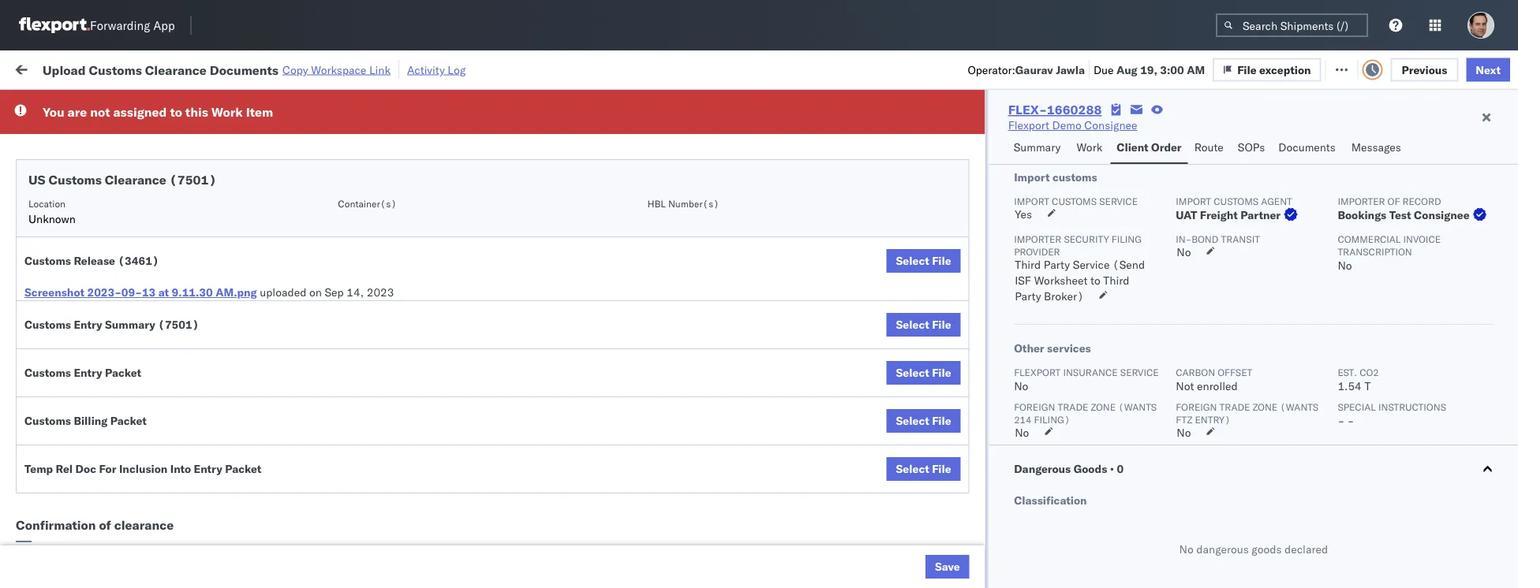 Task type: describe. For each thing, give the bounding box(es) containing it.
lcl for otter products - test account
[[549, 123, 569, 136]]

schedule pickup from los angeles, ca button for bicu1234565, demu1232567
[[36, 503, 231, 520]]

1 3:30 pm est, feb 17, 2023 from the top
[[270, 157, 413, 171]]

1 horizontal spatial flexport demo consignee
[[1008, 118, 1137, 132]]

3 schedule pickup from los angeles, ca button from the top
[[36, 538, 231, 555]]

resize handle column header for workitem
[[242, 122, 261, 589]]

schedule pickup from los angeles, ca link for third schedule pickup from los angeles, ca button from the top
[[36, 538, 231, 553]]

summary button
[[1007, 133, 1070, 164]]

ftz
[[1175, 414, 1192, 426]]

feb for confirm delivery button
[[344, 400, 363, 414]]

14,
[[347, 286, 364, 299]]

214
[[1014, 414, 1031, 426]]

0 vertical spatial third
[[1014, 258, 1040, 272]]

confirm delivery button
[[36, 399, 120, 416]]

documents button
[[1272, 133, 1345, 164]]

operator
[[1356, 129, 1394, 141]]

container numbers
[[1036, 123, 1079, 147]]

est, up 3:00 pm est, feb 20, 2023 at the left of the page
[[317, 192, 340, 206]]

i confirm that these customs documents belong to this shipment and that goods have been customs cleared
[[38, 542, 577, 556]]

los for confirm pickup from los angeles, ca button corresponding to flex-1977428
[[142, 365, 160, 379]]

1 horizontal spatial third
[[1103, 274, 1129, 288]]

2 flex-1911408 from the top
[[927, 400, 1009, 414]]

upload customs clearance documents copy workspace link
[[43, 62, 391, 78]]

feb up 3:00 pm est, feb 20, 2023 at the left of the page
[[343, 192, 363, 206]]

select for customs entry summary (7501)
[[896, 318, 929, 332]]

save button
[[925, 555, 969, 579]]

partner
[[1240, 208, 1280, 222]]

feb for "upload customs clearance documents" button
[[343, 227, 363, 241]]

foreign for entry)
[[1175, 401, 1217, 413]]

client name button
[[616, 125, 710, 141]]

2 1911466 from the top
[[961, 539, 1009, 553]]

schedule for second 'schedule delivery appointment' button from the top of the page
[[36, 191, 83, 205]]

pickup down upload proof of delivery button
[[86, 469, 120, 483]]

next
[[1476, 63, 1501, 76]]

schedule delivery appointment link for 10:30 pm est, feb 21, 2023
[[36, 295, 194, 310]]

pickup down for
[[86, 504, 120, 518]]

est, for schedule delivery appointment link for 10:30 pm est, feb 21, 2023
[[324, 296, 347, 310]]

ocean for bookings test consignee
[[514, 400, 547, 414]]

2 vertical spatial flexport
[[624, 539, 665, 553]]

2:59 am est, mar 3, 2023
[[270, 539, 408, 553]]

air for 3:30 pm est, feb 17, 2023
[[514, 157, 529, 171]]

ca for maeu1234567 schedule pickup from los angeles, ca button's schedule pickup from los angeles, ca link
[[216, 261, 231, 275]]

schedule for 10:30 pm est, feb 21, 2023's 'schedule delivery appointment' button
[[36, 295, 83, 309]]

pickup inside schedule pickup from los angeles international airport
[[86, 149, 120, 163]]

from up 09-
[[123, 261, 146, 275]]

schedule pickup from los angeles, ca button for maeu1234567
[[36, 260, 231, 277]]

confirm inside button
[[36, 400, 77, 413]]

2 schedule delivery appointment from the top
[[36, 191, 194, 205]]

0 horizontal spatial on
[[309, 286, 322, 299]]

are
[[68, 104, 87, 120]]

confirm pickup from los angeles, ca link for flex-1977428
[[36, 364, 224, 380]]

yes
[[1014, 208, 1032, 221]]

ocean for otter products - test account
[[514, 123, 547, 136]]

select file button for temp rel doc for inclusion into entry packet
[[886, 458, 961, 481]]

clearance for us customs clearance (7501)
[[105, 172, 166, 188]]

packet for customs billing packet
[[110, 414, 147, 428]]

2023 up 12:00 pm est, feb 25, 2023
[[386, 400, 413, 414]]

location
[[28, 198, 65, 209]]

1 1911408 from the top
[[961, 331, 1009, 345]]

est, for schedule pickup from los angeles international airport link
[[317, 157, 340, 171]]

mode button
[[506, 125, 600, 141]]

link
[[369, 63, 391, 77]]

1 vertical spatial documents
[[1278, 140, 1336, 154]]

am for flexport demo consignee
[[297, 539, 315, 553]]

carbon offset not enrolled
[[1175, 366, 1252, 393]]

work,
[[166, 98, 191, 110]]

los for schedule pickup from los angeles international airport button
[[149, 149, 166, 163]]

select file for customs entry summary (7501)
[[896, 318, 951, 332]]

my work
[[16, 57, 86, 79]]

and
[[363, 542, 382, 556]]

1 mawb1234 from the top
[[1146, 157, 1207, 171]]

pickup up the 2023-
[[86, 261, 120, 275]]

flexport inside flexport insurance service no
[[1014, 366, 1060, 378]]

in-bond transit
[[1175, 233, 1260, 245]]

(10)
[[256, 61, 283, 75]]

upload proof of delivery link
[[36, 434, 158, 449]]

consignee inside button
[[733, 129, 779, 141]]

flex-2150210 for 12:00 pm est, feb 25, 2023
[[927, 435, 1009, 449]]

2023 up 3:00 pm est, feb 20, 2023 at the left of the page
[[385, 192, 413, 206]]

select file button for customs entry packet
[[886, 361, 961, 385]]

flxt00001977428a for schedule pickup from los angeles, ca
[[1146, 262, 1255, 275]]

import customs service
[[1014, 195, 1137, 207]]

billing
[[74, 414, 108, 428]]

carbon
[[1175, 366, 1215, 378]]

2150210 for 3:00 pm est, feb 20, 2023
[[961, 227, 1009, 241]]

blocked,
[[193, 98, 233, 110]]

flex
[[902, 129, 919, 141]]

fcl for bookings test consignee
[[549, 400, 569, 414]]

confirm pickup from los angeles, ca button for flex-1911408
[[36, 329, 224, 347]]

flex-1988285
[[927, 123, 1009, 136]]

rel
[[56, 462, 73, 476]]

select file button for customs release (3461)
[[886, 249, 961, 273]]

goods
[[1073, 462, 1107, 476]]

copy
[[282, 63, 308, 77]]

ca for confirm pickup from los angeles, ca link associated with flex-1911408
[[209, 330, 224, 344]]

12:00
[[270, 435, 301, 449]]

deadline button
[[262, 125, 432, 141]]

ca for 2nd schedule pickup from los angeles, ca link from the top
[[216, 469, 231, 483]]

sops
[[1238, 140, 1265, 154]]

1 bicu1234565, demu1232567 from the top
[[1036, 504, 1197, 518]]

2 bicu1234565, from the top
[[1036, 539, 1114, 553]]

10 resize handle column header from the left
[[1439, 122, 1458, 589]]

2 schedule pickup from los angeles, ca from the top
[[36, 469, 231, 483]]

Search Shipments (/) text field
[[1216, 13, 1368, 37]]

0 vertical spatial to
[[170, 104, 182, 120]]

client for client name
[[624, 129, 649, 141]]

trade for entry)
[[1219, 401, 1250, 413]]

transcription
[[1337, 246, 1412, 258]]

0 vertical spatial demo
[[1052, 118, 1082, 132]]

2 1977428 from the top
[[961, 296, 1009, 310]]

2023 up container(s)
[[385, 157, 413, 171]]

jawla
[[1056, 63, 1085, 76]]

2 vertical spatial entry
[[194, 462, 222, 476]]

otter for otter products, llc
[[733, 123, 759, 136]]

of for record
[[1387, 195, 1400, 207]]

activity log button
[[407, 60, 466, 79]]

name
[[652, 129, 677, 141]]

provider
[[1014, 246, 1060, 258]]

0 vertical spatial 3:00
[[1160, 63, 1184, 76]]

select for temp rel doc for inclusion into entry packet
[[896, 462, 929, 476]]

not
[[90, 104, 110, 120]]

clearance
[[114, 518, 174, 533]]

schedule pickup from los angeles international airport link
[[36, 148, 240, 180]]

hbl
[[647, 198, 666, 209]]

i
[[38, 542, 41, 556]]

from down "customs entry summary (7501)"
[[116, 365, 139, 379]]

mbl/mawb numbers button
[[1138, 125, 1333, 141]]

2023 down 187 on track
[[386, 123, 413, 136]]

3 1911466 from the top
[[961, 574, 1009, 588]]

customs release (3461)
[[24, 254, 159, 268]]

2 3:30 from the top
[[270, 192, 294, 206]]

1 2001714 from the top
[[961, 157, 1009, 171]]

0 vertical spatial this
[[185, 104, 208, 120]]

2 mawb1234 from the top
[[1146, 192, 1207, 206]]

messages
[[1351, 140, 1401, 154]]

1 flex-1911466 from the top
[[927, 505, 1009, 518]]

activity
[[407, 63, 445, 77]]

2023 down 3:00 am est, feb 25, 2023
[[392, 435, 419, 449]]

entry for summary
[[74, 318, 102, 332]]

10:30 pm est, feb 21, 2023
[[270, 296, 419, 310]]

est, for schedule delivery appointment link corresponding to 2:59 am est, feb 17, 2023
[[318, 123, 341, 136]]

no down in-
[[1176, 245, 1191, 259]]

schedule pickup from los angeles, ca for third schedule pickup from los angeles, ca button from the top
[[36, 539, 231, 552]]

select for customs release (3461)
[[896, 254, 929, 268]]

2 vertical spatial 17,
[[365, 192, 382, 206]]

other
[[1014, 342, 1044, 355]]

11 resize handle column header from the left
[[1490, 122, 1509, 589]]

confirm pickup from los angeles, ca for flex-1911408
[[36, 330, 224, 344]]

0 horizontal spatial flexport demo consignee
[[624, 539, 753, 553]]

llc
[[813, 123, 833, 136]]

customs up screenshot
[[24, 254, 71, 268]]

customs down confirm delivery
[[24, 414, 71, 428]]

2023 right 3,
[[381, 539, 408, 553]]

integration for 3:30 pm est, feb 17, 2023
[[733, 157, 788, 171]]

upload customs clearance documents link
[[36, 225, 233, 241]]

from right for
[[123, 469, 146, 483]]

flex-1919147
[[927, 470, 1009, 484]]

customs for import customs service
[[1051, 195, 1096, 207]]

est. co2 1.54 t
[[1337, 366, 1379, 393]]

upload for customs
[[36, 226, 72, 240]]

2023 right 20, at the left
[[385, 227, 413, 241]]

messages button
[[1345, 133, 1409, 164]]

1 vertical spatial this
[[292, 542, 311, 556]]

record
[[1402, 195, 1441, 207]]

no left dangerous
[[1179, 543, 1193, 557]]

flex-1977428 for schedule pickup from los angeles, ca
[[927, 262, 1009, 275]]

3:00 for bookings test consignee
[[270, 400, 294, 414]]

angeles, for confirm pickup from los angeles, ca button for flex-1911408
[[163, 330, 206, 344]]

import for import work
[[133, 61, 169, 75]]

flex id button
[[894, 125, 1013, 141]]

no inside commercial invoice transcription no
[[1337, 259, 1352, 273]]

3 resize handle column header from the left
[[487, 122, 506, 589]]

1 that from the left
[[85, 542, 105, 556]]

2023 right '21,'
[[392, 296, 419, 310]]

commercial
[[1337, 233, 1400, 245]]

lcl for honeywell - test account
[[549, 296, 569, 310]]

action
[[1464, 61, 1499, 75]]

no down the 214
[[1014, 426, 1029, 440]]

have
[[441, 542, 464, 556]]

select for customs entry packet
[[896, 366, 929, 380]]

broker)
[[1044, 290, 1083, 303]]

instructions
[[1378, 401, 1446, 413]]

2 flex-1977428 from the top
[[927, 296, 1009, 310]]

resize handle column header for flex id
[[1010, 122, 1029, 589]]

deadline
[[270, 129, 310, 141]]

0 horizontal spatial goods
[[408, 542, 438, 556]]

resize handle column header for client name
[[706, 122, 725, 589]]

2 schedule delivery appointment link from the top
[[36, 191, 194, 206]]

pickup up 'customs entry packet'
[[79, 330, 114, 344]]

1 horizontal spatial party
[[1043, 258, 1070, 272]]

confirm pickup from los angeles, ca link for flex-1911408
[[36, 329, 224, 345]]

previous button
[[1391, 58, 1458, 81]]

products,
[[762, 123, 810, 136]]

freight
[[1200, 208, 1237, 222]]

1988285
[[961, 123, 1009, 136]]

1 horizontal spatial on
[[393, 61, 405, 75]]

no right snoozed
[[370, 98, 383, 110]]

customs for import customs agent
[[1213, 195, 1258, 207]]

2023 right 14,
[[367, 286, 394, 299]]

2 vertical spatial packet
[[225, 462, 261, 476]]

trade for filing)
[[1057, 401, 1088, 413]]

1 horizontal spatial work
[[211, 104, 243, 120]]

risk
[[333, 61, 351, 75]]

ca for schedule pickup from los angeles, ca link related to third schedule pickup from los angeles, ca button from the top
[[216, 539, 231, 552]]

foreign trade zone (wants 214 filing)
[[1014, 401, 1156, 426]]

3:00 pm est, feb 20, 2023
[[270, 227, 413, 241]]

customs up status
[[89, 62, 142, 78]]

my
[[16, 57, 41, 79]]

0 vertical spatial upload
[[43, 62, 86, 78]]

2 vertical spatial work
[[1077, 140, 1102, 154]]

flex id
[[902, 129, 931, 141]]

customs up location
[[49, 172, 102, 188]]

pickup down confirmation of clearance
[[86, 539, 120, 552]]

clearance for upload customs clearance documents
[[122, 226, 173, 240]]

pm for upload customs clearance documents
[[297, 227, 314, 241]]

0 vertical spatial flexport
[[1008, 118, 1049, 132]]

forwarding app link
[[19, 17, 175, 33]]

2 appointment from the top
[[129, 191, 194, 205]]

container(s)
[[338, 198, 397, 209]]

cleared
[[540, 542, 577, 556]]

mbl/mawb
[[1146, 129, 1201, 141]]

1 vertical spatial summary
[[105, 318, 155, 332]]

2 1911408 from the top
[[961, 400, 1009, 414]]

special instructions - -
[[1337, 401, 1446, 428]]

uploaded
[[260, 286, 306, 299]]

air for 3:00 pm est, feb 20, 2023
[[514, 227, 529, 241]]

los left 'into'
[[149, 469, 166, 483]]

proof
[[75, 434, 102, 448]]

pm for schedule pickup from los angeles international airport
[[297, 157, 314, 171]]

1 honeywell from the left
[[624, 296, 676, 310]]

otter for otter products - test account
[[624, 123, 650, 136]]

sops button
[[1232, 133, 1272, 164]]

1 3:30 from the top
[[270, 157, 294, 171]]

3,
[[368, 539, 378, 553]]

upload proof of delivery button
[[36, 434, 158, 451]]

filing
[[1111, 233, 1141, 245]]

2 schedule pickup from los angeles, ca link from the top
[[36, 468, 231, 484]]

confirm pickup from los angeles, ca button for flex-1977428
[[36, 364, 224, 381]]

2 vertical spatial to
[[279, 542, 289, 556]]

pickup up confirm delivery
[[79, 365, 114, 379]]

delivery for 2:59 am est, feb 17, 2023
[[86, 122, 126, 136]]

los for maeu1234567 schedule pickup from los angeles, ca button
[[149, 261, 166, 275]]

snooze
[[455, 129, 486, 141]]

017482927423 for 12:00 pm est, feb 25, 2023
[[1146, 435, 1228, 449]]

schedule for schedule pickup from los angeles, ca button for bicu1234565, demu1232567
[[36, 504, 83, 518]]



Task type: locate. For each thing, give the bounding box(es) containing it.
schedule delivery appointment button up "customs entry summary (7501)"
[[36, 295, 194, 312]]

screenshot
[[24, 286, 84, 299]]

zone inside the foreign trade zone (wants 214 filing)
[[1090, 401, 1115, 413]]

2 otter from the left
[[733, 123, 759, 136]]

customs inside button
[[75, 226, 119, 240]]

17, for ocean lcl
[[366, 123, 383, 136]]

1 vertical spatial mawb1234
[[1146, 192, 1207, 206]]

3:30
[[270, 157, 294, 171], [270, 192, 294, 206]]

3 appointment from the top
[[129, 295, 194, 309]]

1911466 right save
[[961, 574, 1009, 588]]

0 vertical spatial 1977428
[[961, 262, 1009, 275]]

appointment for 2:59 am est, feb 17, 2023
[[129, 122, 194, 136]]

est, up 12:00 pm est, feb 25, 2023
[[318, 400, 341, 414]]

017482927423 for 3:00 pm est, feb 20, 2023
[[1146, 227, 1228, 241]]

0 vertical spatial summary
[[1014, 140, 1061, 154]]

ca for schedule pickup from los angeles, ca button for bicu1234565, demu1232567 schedule pickup from los angeles, ca link
[[216, 504, 231, 518]]

confirm pickup from los angeles, ca down "customs entry summary (7501)"
[[36, 365, 224, 379]]

mawb1234 down order
[[1146, 157, 1207, 171]]

1 flex-1977428 from the top
[[927, 262, 1009, 275]]

1 vertical spatial demo
[[668, 539, 697, 553]]

confirm for flex-1911408
[[36, 330, 77, 344]]

zone inside foreign trade zone (wants ftz entry)
[[1252, 401, 1277, 413]]

2 vertical spatial clearance
[[122, 226, 173, 240]]

1 zone from the left
[[1090, 401, 1115, 413]]

resize handle column header for consignee
[[875, 122, 894, 589]]

foreign
[[1014, 401, 1055, 413], [1175, 401, 1217, 413]]

upload proof of delivery
[[36, 434, 158, 448]]

1 horizontal spatial foreign
[[1175, 401, 1217, 413]]

2 vertical spatial confirm
[[36, 400, 77, 413]]

0 vertical spatial flexport demo consignee
[[1008, 118, 1137, 132]]

feb left 20, at the left
[[343, 227, 363, 241]]

1.54
[[1337, 380, 1361, 393]]

los for schedule pickup from los angeles, ca button for bicu1234565, demu1232567
[[149, 504, 166, 518]]

1 vertical spatial 3:30 pm est, feb 17, 2023
[[270, 192, 413, 206]]

4 resize handle column header from the left
[[597, 122, 616, 589]]

select for customs billing packet
[[896, 414, 929, 428]]

2 ocean fcl from the top
[[514, 539, 569, 553]]

from inside schedule pickup from los angeles international airport
[[123, 149, 146, 163]]

(7501) for us customs clearance (7501)
[[169, 172, 216, 188]]

1 017482927423 from the top
[[1146, 227, 1228, 241]]

1 schedule pickup from los angeles, ca button from the top
[[36, 260, 231, 277]]

1 : from the left
[[113, 98, 116, 110]]

appointment down schedule pickup from los angeles international airport button
[[129, 191, 194, 205]]

2 schedule delivery appointment button from the top
[[36, 191, 194, 208]]

lcl
[[549, 123, 569, 136], [549, 296, 569, 310]]

customs for import customs
[[1052, 170, 1097, 184]]

file for customs release (3461)
[[932, 254, 951, 268]]

2 vertical spatial schedule delivery appointment link
[[36, 295, 194, 310]]

air
[[514, 157, 529, 171], [514, 227, 529, 241], [514, 435, 529, 449]]

customs up confirm delivery
[[24, 366, 71, 380]]

maeu1234567 down services
[[1036, 365, 1116, 379]]

file for customs entry packet
[[932, 366, 951, 380]]

bicu1234565, down the classification
[[1036, 539, 1114, 553]]

party down isf
[[1014, 290, 1041, 303]]

2:59
[[270, 123, 294, 136], [270, 539, 294, 553]]

resize handle column header for mbl/mawb numbers
[[1330, 122, 1349, 589]]

appointment down (3461)
[[129, 295, 194, 309]]

confirm pickup from los angeles, ca link down 09-
[[36, 329, 224, 345]]

documents up screenshot 2023-09-13 at 9.11.30 am.png uploaded on sep 14, 2023
[[176, 226, 233, 240]]

1911408
[[961, 331, 1009, 345], [961, 400, 1009, 414]]

1 vertical spatial flex-2001714
[[927, 192, 1009, 206]]

2 flex-2150210 from the top
[[927, 435, 1009, 449]]

1 vertical spatial schedule pickup from los angeles, ca button
[[36, 503, 231, 520]]

honeywell - test account
[[624, 296, 754, 310], [733, 296, 863, 310]]

8 resize handle column header from the left
[[1119, 122, 1138, 589]]

2 vertical spatial 1977428
[[961, 366, 1009, 380]]

0 horizontal spatial third
[[1014, 258, 1040, 272]]

0 vertical spatial (7501)
[[169, 172, 216, 188]]

0 vertical spatial 2:59
[[270, 123, 294, 136]]

delivery up 'temp rel doc for inclusion into entry packet' on the left bottom
[[118, 434, 158, 448]]

est.
[[1337, 366, 1357, 378]]

feb left '21,'
[[350, 296, 369, 310]]

shipment
[[314, 542, 360, 556]]

from up the airport
[[123, 149, 146, 163]]

2 maeu1234567 from the top
[[1036, 296, 1116, 310]]

numbers for mbl/mawb numbers
[[1203, 129, 1242, 141]]

3 maeu1234567 from the top
[[1036, 365, 1116, 379]]

los down the clearance
[[149, 539, 166, 552]]

3 flex-1911466 from the top
[[927, 574, 1009, 588]]

maeu1234567 for confirm pickup from los angeles, ca
[[1036, 365, 1116, 379]]

1 horizontal spatial summary
[[1014, 140, 1061, 154]]

flex-1977428 for confirm pickup from los angeles, ca
[[927, 366, 1009, 380]]

flex-2150210 for 3:00 pm est, feb 20, 2023
[[927, 227, 1009, 241]]

on left sep
[[309, 286, 322, 299]]

1 vertical spatial party
[[1014, 290, 1041, 303]]

1 confirm pickup from los angeles, ca button from the top
[[36, 329, 224, 347]]

0 vertical spatial at
[[320, 61, 330, 75]]

0 vertical spatial flex-1977428
[[927, 262, 1009, 275]]

6 schedule from the top
[[36, 469, 83, 483]]

documents for upload customs clearance documents copy workspace link
[[210, 62, 279, 78]]

0 horizontal spatial this
[[185, 104, 208, 120]]

3 schedule delivery appointment button from the top
[[36, 295, 194, 312]]

customs down the clearance
[[139, 542, 181, 556]]

appointment down you are not assigned to this work item on the top of page
[[129, 122, 194, 136]]

foreign up ftz
[[1175, 401, 1217, 413]]

confirm up customs billing packet
[[36, 400, 77, 413]]

2 vertical spatial 3:00
[[270, 400, 294, 414]]

3 schedule pickup from los angeles, ca link from the top
[[36, 503, 231, 519]]

import up "yes"
[[1014, 195, 1049, 207]]

client inside button
[[624, 129, 649, 141]]

feb for upload proof of delivery button
[[350, 435, 369, 449]]

2 schedule from the top
[[36, 149, 83, 163]]

mawb1234 up uat
[[1146, 192, 1207, 206]]

client for client order
[[1117, 140, 1148, 154]]

4 select file from the top
[[896, 414, 951, 428]]

0 vertical spatial 2150210
[[961, 227, 1009, 241]]

1 horizontal spatial goods
[[1251, 543, 1281, 557]]

: for snoozed
[[363, 98, 366, 110]]

work
[[171, 61, 199, 75], [211, 104, 243, 120], [1077, 140, 1102, 154]]

client order button
[[1110, 133, 1188, 164]]

from down the clearance
[[123, 539, 146, 552]]

est, for upload proof of delivery link
[[324, 435, 347, 449]]

0 vertical spatial 17,
[[366, 123, 383, 136]]

0 vertical spatial schedule delivery appointment button
[[36, 121, 194, 138]]

schedule pickup from los angeles, ca button up 09-
[[36, 260, 231, 277]]

est, for upload customs clearance documents link
[[317, 227, 340, 241]]

1 vertical spatial 1911408
[[961, 400, 1009, 414]]

importer up provider
[[1014, 233, 1061, 245]]

1 vertical spatial work
[[211, 104, 243, 120]]

foreign inside foreign trade zone (wants ftz entry)
[[1175, 401, 1217, 413]]

1 honeywell - test account from the left
[[624, 296, 754, 310]]

you are not assigned to this work item
[[43, 104, 273, 120]]

2 vertical spatial of
[[99, 518, 111, 533]]

1 vertical spatial on
[[309, 286, 322, 299]]

2 (wants from the left
[[1280, 401, 1318, 413]]

1 vertical spatial confirm pickup from los angeles, ca link
[[36, 364, 224, 380]]

feb for 10:30 pm est, feb 21, 2023's 'schedule delivery appointment' button
[[350, 296, 369, 310]]

2 vertical spatial air
[[514, 435, 529, 449]]

2 bicu1234565, demu1232567 from the top
[[1036, 539, 1197, 553]]

schedule left the 2023-
[[36, 295, 83, 309]]

1 vertical spatial 1911466
[[961, 539, 1009, 553]]

isf
[[1014, 274, 1031, 288]]

None checkbox
[[16, 541, 32, 557]]

0 vertical spatial service
[[1072, 258, 1109, 272]]

demu1232567
[[1036, 331, 1117, 344], [1036, 400, 1117, 414], [1117, 504, 1197, 518], [1117, 539, 1197, 553]]

trade up entry)
[[1219, 401, 1250, 413]]

schedule for third schedule pickup from los angeles, ca button from the top
[[36, 539, 83, 552]]

flex-1911408 left the 214
[[927, 400, 1009, 414]]

confirm delivery
[[36, 400, 120, 413]]

0 vertical spatial 3:30
[[270, 157, 294, 171]]

on right link
[[393, 61, 405, 75]]

5 select file from the top
[[896, 462, 951, 476]]

summary inside button
[[1014, 140, 1061, 154]]

work up status : ready for work, blocked, in progress at left top
[[171, 61, 199, 75]]

17, down snoozed : no
[[366, 123, 383, 136]]

workspace
[[311, 63, 366, 77]]

otter
[[624, 123, 650, 136], [733, 123, 759, 136]]

numbers inside container numbers
[[1036, 135, 1075, 147]]

dangerous
[[1014, 462, 1070, 476]]

batch action
[[1430, 61, 1499, 75]]

schedule delivery appointment for 10:30 pm est, feb 21, 2023
[[36, 295, 194, 309]]

select file for customs release (3461)
[[896, 254, 951, 268]]

0 vertical spatial confirm pickup from los angeles, ca button
[[36, 329, 224, 347]]

commercial invoice transcription no
[[1337, 233, 1440, 273]]

delivery inside confirm delivery link
[[79, 400, 120, 413]]

0 vertical spatial schedule pickup from los angeles, ca button
[[36, 260, 231, 277]]

1 vertical spatial bicu1234565, demu1232567
[[1036, 539, 1197, 553]]

1 schedule from the top
[[36, 122, 83, 136]]

1 1911466 from the top
[[961, 505, 1009, 518]]

customs down screenshot
[[24, 318, 71, 332]]

1919147
[[961, 470, 1009, 484]]

25, for 3:00 am est, feb 25, 2023
[[366, 400, 383, 414]]

1 select file button from the top
[[886, 249, 961, 273]]

2 confirm from the top
[[36, 365, 77, 379]]

1 vertical spatial third
[[1103, 274, 1129, 288]]

schedule up screenshot
[[36, 261, 83, 275]]

1 2150210 from the top
[[961, 227, 1009, 241]]

schedule for 'schedule delivery appointment' button related to 2:59 am est, feb 17, 2023
[[36, 122, 83, 136]]

1 flex-2001714 from the top
[[927, 157, 1009, 171]]

2 select file button from the top
[[886, 313, 961, 337]]

2 vertical spatial schedule pickup from los angeles, ca button
[[36, 538, 231, 555]]

import inside button
[[133, 61, 169, 75]]

consignee
[[1084, 118, 1137, 132], [733, 129, 779, 141], [1414, 208, 1469, 222], [697, 400, 750, 414], [806, 400, 859, 414], [700, 539, 753, 553], [806, 539, 859, 553]]

ocean lcl for otter
[[514, 123, 569, 136]]

flex-2150210 button
[[902, 223, 1012, 245], [902, 223, 1012, 245], [902, 431, 1012, 453], [902, 431, 1012, 453]]

mar
[[344, 539, 365, 553]]

1 vertical spatial flxt00001977428a
[[1146, 366, 1255, 380]]

schedule inside schedule pickup from los angeles international airport
[[36, 149, 83, 163]]

service for insurance
[[1120, 366, 1158, 378]]

5 resize handle column header from the left
[[706, 122, 725, 589]]

for
[[150, 98, 163, 110]]

2:59 left shipment
[[270, 539, 294, 553]]

2:59 for 2:59 am est, feb 17, 2023
[[270, 123, 294, 136]]

1 vertical spatial 1977428
[[961, 296, 1009, 310]]

services
[[1047, 342, 1091, 355]]

entry right 'into'
[[194, 462, 222, 476]]

0 vertical spatial flex-1911466
[[927, 505, 1009, 518]]

this
[[185, 104, 208, 120], [292, 542, 311, 556]]

2 2:59 from the top
[[270, 539, 294, 553]]

2 vertical spatial upload
[[36, 434, 72, 448]]

from up these
[[123, 504, 146, 518]]

pm up uploaded
[[297, 227, 314, 241]]

ocean fcl for flexport
[[514, 539, 569, 553]]

2 3:30 pm est, feb 17, 2023 from the top
[[270, 192, 413, 206]]

09-
[[121, 286, 142, 299]]

work down nyku9743990 at the right of the page
[[1077, 140, 1102, 154]]

integration for 12:00 pm est, feb 25, 2023
[[733, 435, 788, 449]]

0 horizontal spatial party
[[1014, 290, 1041, 303]]

1 horizontal spatial trade
[[1219, 401, 1250, 413]]

confirm pickup from los angeles, ca down 09-
[[36, 330, 224, 344]]

delivery down us customs clearance (7501)
[[86, 191, 126, 205]]

1 vertical spatial confirm
[[36, 365, 77, 379]]

0 horizontal spatial honeywell
[[624, 296, 676, 310]]

1 ocean lcl from the top
[[514, 123, 569, 136]]

(7501) down "9.11.30"
[[158, 318, 199, 332]]

1 horizontal spatial otter
[[733, 123, 759, 136]]

ocean fcl for bookings
[[514, 400, 569, 414]]

0 vertical spatial lcl
[[549, 123, 569, 136]]

clearance for upload customs clearance documents copy workspace link
[[145, 62, 207, 78]]

1911408 left the other
[[961, 331, 1009, 345]]

summary down 09-
[[105, 318, 155, 332]]

confirm up confirm delivery
[[36, 365, 77, 379]]

1 schedule pickup from los angeles, ca link from the top
[[36, 260, 231, 276]]

1 select from the top
[[896, 254, 929, 268]]

los left the angeles
[[149, 149, 166, 163]]

that right and
[[385, 542, 405, 556]]

0 vertical spatial ocean lcl
[[514, 123, 569, 136]]

0 vertical spatial schedule delivery appointment link
[[36, 121, 194, 137]]

1 vertical spatial 25,
[[372, 435, 389, 449]]

(wants for foreign trade zone (wants 214 filing)
[[1118, 401, 1156, 413]]

1 vertical spatial packet
[[110, 414, 147, 428]]

schedule delivery appointment link down not at the top left of the page
[[36, 121, 194, 137]]

foreign for filing)
[[1014, 401, 1055, 413]]

1 vertical spatial schedule delivery appointment link
[[36, 191, 194, 206]]

schedule delivery appointment link up "customs entry summary (7501)"
[[36, 295, 194, 310]]

est, for schedule pickup from los angeles, ca link related to third schedule pickup from los angeles, ca button from the top
[[318, 539, 341, 553]]

2150210
[[961, 227, 1009, 241], [961, 435, 1009, 449]]

1977428 for confirm pickup from los angeles, ca
[[961, 366, 1009, 380]]

4 schedule from the top
[[36, 261, 83, 275]]

item
[[246, 104, 273, 120]]

2 horizontal spatial work
[[1077, 140, 1102, 154]]

bicu1234565, down dangerous goods • 0
[[1036, 504, 1114, 518]]

2 honeywell - test account from the left
[[733, 296, 863, 310]]

packet right 'into'
[[225, 462, 261, 476]]

importer for importer of record
[[1337, 195, 1385, 207]]

previous
[[1402, 63, 1447, 76]]

0 horizontal spatial numbers
[[1036, 135, 1075, 147]]

1 otter from the left
[[624, 123, 650, 136]]

0 horizontal spatial zone
[[1090, 401, 1115, 413]]

customs
[[1052, 170, 1097, 184], [1051, 195, 1096, 207], [1213, 195, 1258, 207], [139, 542, 181, 556], [495, 542, 537, 556]]

by:
[[57, 97, 72, 110]]

appointment for 10:30 pm est, feb 21, 2023
[[129, 295, 194, 309]]

goods left have
[[408, 542, 438, 556]]

(wants left the special
[[1280, 401, 1318, 413]]

summary down container
[[1014, 140, 1061, 154]]

1 vertical spatial (7501)
[[158, 318, 199, 332]]

schedule pickup from los angeles international airport button
[[36, 148, 240, 181]]

1 horizontal spatial zone
[[1252, 401, 1277, 413]]

due aug 19, 3:00 am
[[1094, 63, 1205, 76]]

2 trade from the left
[[1219, 401, 1250, 413]]

0 horizontal spatial work
[[171, 61, 199, 75]]

schedule delivery appointment
[[36, 122, 194, 136], [36, 191, 194, 205], [36, 295, 194, 309]]

client left name
[[624, 129, 649, 141]]

file for customs billing packet
[[932, 414, 951, 428]]

mawb1234
[[1146, 157, 1207, 171], [1146, 192, 1207, 206]]

7 schedule from the top
[[36, 504, 83, 518]]

1911466
[[961, 505, 1009, 518], [961, 539, 1009, 553], [961, 574, 1009, 588]]

1 air from the top
[[514, 157, 529, 171]]

0 vertical spatial work
[[171, 61, 199, 75]]

2 honeywell from the left
[[733, 296, 785, 310]]

work left item
[[211, 104, 243, 120]]

clearance inside button
[[122, 226, 173, 240]]

1 maeu1234567 from the top
[[1036, 261, 1116, 275]]

(7501) for customs entry summary (7501)
[[158, 318, 199, 332]]

1 schedule pickup from los angeles, ca from the top
[[36, 261, 231, 275]]

1 flxt00001977428a from the top
[[1146, 262, 1255, 275]]

forwarding
[[90, 18, 150, 33]]

2 confirm pickup from los angeles, ca from the top
[[36, 365, 224, 379]]

schedule pickup from los angeles, ca button down the clearance
[[36, 538, 231, 555]]

angeles, for schedule pickup from los angeles, ca button for bicu1234565, demu1232567
[[169, 504, 213, 518]]

screenshot 2023-09-13 at 9.11.30 am.png link
[[24, 285, 257, 301]]

due
[[1094, 63, 1114, 76]]

1 confirm from the top
[[36, 330, 77, 344]]

delivery inside upload proof of delivery link
[[118, 434, 158, 448]]

1 vertical spatial service
[[1120, 366, 1158, 378]]

1 vertical spatial 2001714
[[961, 192, 1009, 206]]

2 ocean from the top
[[514, 296, 547, 310]]

2 confirm pickup from los angeles, ca link from the top
[[36, 364, 224, 380]]

flex-2150210
[[927, 227, 1009, 241], [927, 435, 1009, 449]]

confirm pickup from los angeles, ca
[[36, 330, 224, 344], [36, 365, 224, 379]]

trade inside the foreign trade zone (wants 214 filing)
[[1057, 401, 1088, 413]]

4 schedule pickup from los angeles, ca link from the top
[[36, 538, 231, 553]]

am
[[1187, 63, 1205, 76], [297, 123, 315, 136], [297, 400, 315, 414], [297, 539, 315, 553]]

3:00 for integration test account - on ag
[[270, 227, 294, 241]]

no inside flexport insurance service no
[[1014, 380, 1028, 393]]

1 vertical spatial entry
[[74, 366, 102, 380]]

flex-1911408
[[927, 331, 1009, 345], [927, 400, 1009, 414]]

hbl number(s)
[[647, 198, 719, 209]]

assigned
[[113, 104, 167, 120]]

3 confirm from the top
[[36, 400, 77, 413]]

8 schedule from the top
[[36, 539, 83, 552]]

1 vertical spatial 3:00
[[270, 227, 294, 241]]

3:00 up uploaded
[[270, 227, 294, 241]]

schedule delivery appointment down us customs clearance (7501)
[[36, 191, 194, 205]]

2 lcl from the top
[[549, 296, 569, 310]]

17, up container(s)
[[365, 157, 382, 171]]

3 ocean from the top
[[514, 400, 547, 414]]

6 resize handle column header from the left
[[875, 122, 894, 589]]

upload customs clearance documents button
[[36, 225, 233, 243]]

service for party
[[1072, 258, 1109, 272]]

los for confirm pickup from los angeles, ca button for flex-1911408
[[142, 330, 160, 344]]

1 horizontal spatial at
[[320, 61, 330, 75]]

9 resize handle column header from the left
[[1330, 122, 1349, 589]]

been
[[467, 542, 492, 556]]

security
[[1063, 233, 1109, 245]]

schedule delivery appointment for 2:59 am est, feb 17, 2023
[[36, 122, 194, 136]]

2:59 am est, feb 17, 2023
[[270, 123, 413, 136]]

customs up uat freight partner
[[1213, 195, 1258, 207]]

confirm pickup from los angeles, ca for flex-1977428
[[36, 365, 224, 379]]

schedule up confirm on the left bottom
[[36, 504, 83, 518]]

5 select file button from the top
[[886, 458, 961, 481]]

1 vertical spatial 2150210
[[961, 435, 1009, 449]]

air for 12:00 pm est, feb 25, 2023
[[514, 435, 529, 449]]

of for clearance
[[99, 518, 111, 533]]

1911408 left the 214
[[961, 400, 1009, 414]]

these
[[108, 542, 136, 556]]

documents for upload customs clearance documents
[[176, 226, 233, 240]]

2 foreign from the left
[[1175, 401, 1217, 413]]

schedule delivery appointment button for 2:59 am est, feb 17, 2023
[[36, 121, 194, 138]]

est, left '21,'
[[324, 296, 347, 310]]

doc
[[75, 462, 96, 476]]

resize handle column header
[[242, 122, 261, 589], [428, 122, 447, 589], [487, 122, 506, 589], [597, 122, 616, 589], [706, 122, 725, 589], [875, 122, 894, 589], [1010, 122, 1029, 589], [1119, 122, 1138, 589], [1330, 122, 1349, 589], [1439, 122, 1458, 589], [1490, 122, 1509, 589]]

flex-1660288
[[1008, 102, 1102, 118]]

resize handle column header for container numbers
[[1119, 122, 1138, 589]]

dangerous
[[1196, 543, 1248, 557]]

1 horizontal spatial this
[[292, 542, 311, 556]]

import customs
[[1014, 170, 1097, 184]]

0 vertical spatial flex-1911408
[[927, 331, 1009, 345]]

4 schedule pickup from los angeles, ca from the top
[[36, 539, 231, 552]]

at left 'risk'
[[320, 61, 330, 75]]

invoice
[[1403, 233, 1440, 245]]

client inside button
[[1117, 140, 1148, 154]]

2 2001714 from the top
[[961, 192, 1009, 206]]

2 vertical spatial schedule delivery appointment button
[[36, 295, 194, 312]]

1 vertical spatial at
[[158, 286, 169, 299]]

trade inside foreign trade zone (wants ftz entry)
[[1219, 401, 1250, 413]]

(wants inside the foreign trade zone (wants 214 filing)
[[1118, 401, 1156, 413]]

angeles, for third schedule pickup from los angeles, ca button from the top
[[169, 539, 213, 552]]

of inside button
[[105, 434, 115, 448]]

1 (wants from the left
[[1118, 401, 1156, 413]]

4 select from the top
[[896, 414, 929, 428]]

ocean lcl for honeywell
[[514, 296, 569, 310]]

0 vertical spatial flex-2001714
[[927, 157, 1009, 171]]

schedule pickup from los angeles, ca for maeu1234567 schedule pickup from los angeles, ca button
[[36, 261, 231, 275]]

flex-1911408 left the other
[[927, 331, 1009, 345]]

schedule pickup from los angeles, ca for schedule pickup from los angeles, ca button for bicu1234565, demu1232567
[[36, 504, 231, 518]]

nyku9743990
[[1036, 122, 1114, 136]]

2 resize handle column header from the left
[[428, 122, 447, 589]]

21,
[[372, 296, 389, 310]]

select file for customs entry packet
[[896, 366, 951, 380]]

confirm
[[44, 542, 82, 556]]

in
[[235, 98, 244, 110]]

worksheet
[[1034, 274, 1087, 288]]

(wants for foreign trade zone (wants ftz entry)
[[1280, 401, 1318, 413]]

declared
[[1284, 543, 1328, 557]]

2 vertical spatial flex-1977428
[[927, 366, 1009, 380]]

2 confirm pickup from los angeles, ca button from the top
[[36, 364, 224, 381]]

import down the summary button
[[1014, 170, 1049, 184]]

2 air from the top
[[514, 227, 529, 241]]

confirm for flex-1977428
[[36, 365, 77, 379]]

service inside flexport insurance service no
[[1120, 366, 1158, 378]]

select file button for customs entry summary (7501)
[[886, 313, 961, 337]]

0 horizontal spatial otter
[[624, 123, 650, 136]]

am for otter products - test account
[[297, 123, 315, 136]]

import up 'for'
[[133, 61, 169, 75]]

delivery for 10:30 pm est, feb 21, 2023
[[86, 295, 126, 309]]

2 017482927423 from the top
[[1146, 435, 1228, 449]]

service inside third party service (send isf worksheet to third party broker)
[[1072, 258, 1109, 272]]

to right 'for'
[[170, 104, 182, 120]]

pm right 12:00
[[304, 435, 321, 449]]

1 flex-1911408 from the top
[[927, 331, 1009, 345]]

2 select file from the top
[[896, 318, 951, 332]]

3:30 pm est, feb 17, 2023 down deadline button
[[270, 157, 413, 171]]

1 bicu1234565, from the top
[[1036, 504, 1114, 518]]

flexport. image
[[19, 17, 90, 33]]

upload for proof
[[36, 434, 72, 448]]

flex-2001714 button
[[902, 153, 1012, 176], [902, 153, 1012, 176], [902, 188, 1012, 210], [902, 188, 1012, 210]]

1 horizontal spatial demo
[[1052, 118, 1082, 132]]

schedule delivery appointment button for 10:30 pm est, feb 21, 2023
[[36, 295, 194, 312]]

screenshot 2023-09-13 at 9.11.30 am.png uploaded on sep 14, 2023
[[24, 286, 394, 299]]

1 schedule delivery appointment from the top
[[36, 122, 194, 136]]

customs billing packet
[[24, 414, 147, 428]]

Search Work text field
[[988, 56, 1160, 80]]

: for status
[[113, 98, 116, 110]]

0 horizontal spatial demo
[[668, 539, 697, 553]]

third
[[1014, 258, 1040, 272], [1103, 274, 1129, 288]]

•
[[1110, 462, 1114, 476]]

3 select file button from the top
[[886, 361, 961, 385]]

7 resize handle column header from the left
[[1010, 122, 1029, 589]]

2 flex-1911466 from the top
[[927, 539, 1009, 553]]

feb for 'schedule delivery appointment' button related to 2:59 am est, feb 17, 2023
[[344, 123, 363, 136]]

no down ftz
[[1176, 426, 1191, 440]]

bookings
[[1337, 208, 1386, 222], [624, 400, 670, 414], [733, 400, 779, 414], [733, 539, 779, 553]]

flxt00001977428a for confirm pickup from los angeles, ca
[[1146, 366, 1255, 380]]

importer security filing provider
[[1014, 233, 1141, 258]]

pm up 3:00 pm est, feb 20, 2023 at the left of the page
[[297, 192, 314, 206]]

party up the "worksheet"
[[1043, 258, 1070, 272]]

customs entry packet
[[24, 366, 141, 380]]

17, for air
[[365, 157, 382, 171]]

1 schedule delivery appointment button from the top
[[36, 121, 194, 138]]

1 vertical spatial ocean fcl
[[514, 539, 569, 553]]

1911466 up 'save' button
[[961, 539, 1009, 553]]

customs right been
[[495, 542, 537, 556]]

feb down 3:00 am est, feb 25, 2023
[[350, 435, 369, 449]]

1 horizontal spatial that
[[385, 542, 405, 556]]

account
[[734, 123, 775, 136], [814, 157, 856, 171], [705, 227, 746, 241], [814, 227, 856, 241], [712, 296, 754, 310], [822, 296, 863, 310], [705, 435, 746, 449], [814, 435, 856, 449]]

integration for 3:00 pm est, feb 20, 2023
[[733, 227, 788, 241]]

1 resize handle column header from the left
[[242, 122, 261, 589]]

2 flex-2001714 from the top
[[927, 192, 1009, 206]]

special
[[1337, 401, 1376, 413]]

flex-1977428
[[927, 262, 1009, 275], [927, 296, 1009, 310], [927, 366, 1009, 380]]

los down inclusion
[[149, 504, 166, 518]]

uat
[[1175, 208, 1197, 222]]

17, up 20, at the left
[[365, 192, 382, 206]]

1 vertical spatial flex-2150210
[[927, 435, 1009, 449]]

2 vertical spatial maeu1234567
[[1036, 365, 1116, 379]]

schedule up "international" at the left top
[[36, 149, 83, 163]]

0 horizontal spatial summary
[[105, 318, 155, 332]]

2 that from the left
[[385, 542, 405, 556]]

0 vertical spatial bicu1234565,
[[1036, 504, 1114, 518]]

western
[[868, 157, 910, 171]]

feb up 12:00 pm est, feb 25, 2023
[[344, 400, 363, 414]]

schedule delivery appointment down not at the top left of the page
[[36, 122, 194, 136]]

4 ocean from the top
[[514, 539, 547, 553]]

017482927423 down ftz
[[1146, 435, 1228, 449]]

1 vertical spatial flex-1911466
[[927, 539, 1009, 553]]

1 vertical spatial importer
[[1014, 233, 1061, 245]]

2 flxt00001977428a from the top
[[1146, 366, 1255, 380]]

to inside third party service (send isf worksheet to third party broker)
[[1090, 274, 1100, 288]]

1 2:59 from the top
[[270, 123, 294, 136]]

1 foreign from the left
[[1014, 401, 1055, 413]]

schedule down proof
[[36, 469, 83, 483]]

consignee button
[[725, 125, 878, 141]]

schedule for schedule pickup from los angeles international airport button
[[36, 149, 83, 163]]

(wants inside foreign trade zone (wants ftz entry)
[[1280, 401, 1318, 413]]

2 vertical spatial appointment
[[129, 295, 194, 309]]

upload inside upload customs clearance documents link
[[36, 226, 72, 240]]

1 lcl from the top
[[549, 123, 569, 136]]

12:00 pm est, feb 25, 2023
[[270, 435, 419, 449]]

0 vertical spatial flex-2150210
[[927, 227, 1009, 241]]

from down 09-
[[116, 330, 139, 344]]

upload inside upload proof of delivery link
[[36, 434, 72, 448]]

1 vertical spatial ocean lcl
[[514, 296, 569, 310]]

los inside schedule pickup from los angeles international airport
[[149, 149, 166, 163]]

importer inside importer security filing provider
[[1014, 233, 1061, 245]]

pm for schedule delivery appointment
[[304, 296, 321, 310]]

foreign inside the foreign trade zone (wants 214 filing)
[[1014, 401, 1055, 413]]

0 horizontal spatial foreign
[[1014, 401, 1055, 413]]

work button
[[1070, 133, 1110, 164]]

otter left name
[[624, 123, 650, 136]]

3 schedule delivery appointment link from the top
[[36, 295, 194, 310]]

transit
[[1221, 233, 1260, 245]]

los up the 13
[[149, 261, 166, 275]]

maeu1234567
[[1036, 261, 1116, 275], [1036, 296, 1116, 310], [1036, 365, 1116, 379]]



Task type: vqa. For each thing, say whether or not it's contained in the screenshot.
third Schedule Pickup from Los Angeles, CA link from the bottom 11:59
no



